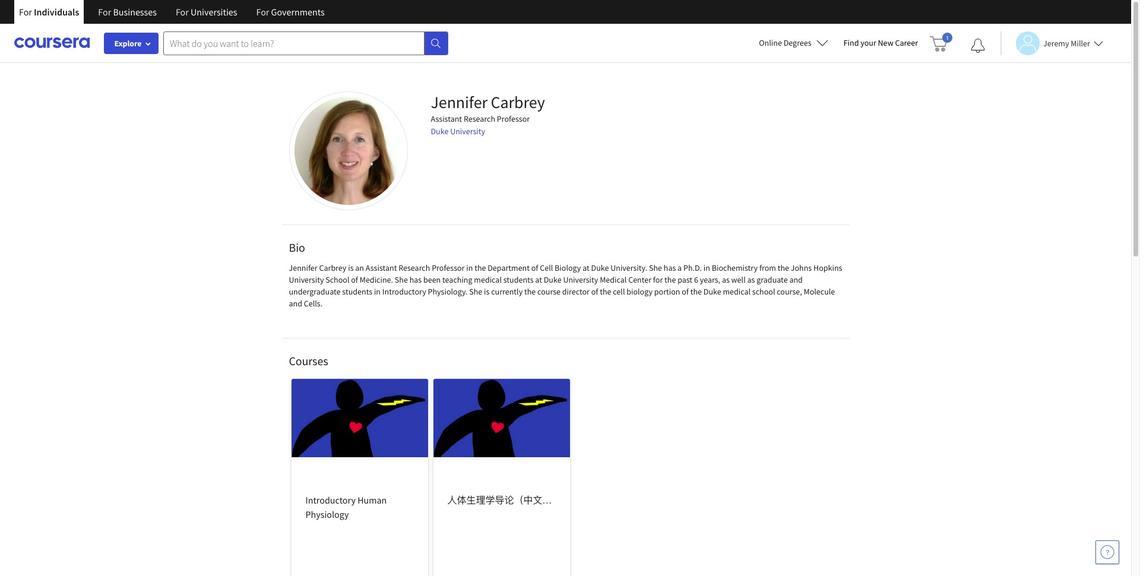 Task type: locate. For each thing, give the bounding box(es) containing it.
0 horizontal spatial as
[[722, 274, 730, 285]]

jennifer for jennifer carbrey is an assistant research professor in the department of cell biology at duke university. she has a ph.d. in biochemistry from the johns hopkins university school of medicine. she has been teaching medical students at duke university medical center for the past 6 years, as well as graduate and undergraduate students in introductory physiology. she is currently the course director of the cell biology portion of the duke medical school course, molecule and cells.
[[289, 263, 318, 273]]

0 horizontal spatial carbrey
[[319, 263, 347, 273]]

and left cells.
[[289, 298, 302, 309]]

is left an
[[348, 263, 354, 273]]

1 horizontal spatial introductory
[[382, 286, 426, 297]]

an
[[355, 263, 364, 273]]

jeremy miller button
[[1001, 31, 1104, 55]]

duke
[[431, 126, 449, 137], [591, 263, 609, 273], [544, 274, 562, 285], [704, 286, 722, 297]]

cells.
[[304, 298, 323, 309]]

0 horizontal spatial at
[[535, 274, 542, 285]]

introductory
[[382, 286, 426, 297], [306, 494, 356, 506]]

jennifer up duke university "link"
[[431, 91, 488, 113]]

0 vertical spatial jennifer
[[431, 91, 488, 113]]

and down johns
[[790, 274, 803, 285]]

0 horizontal spatial university
[[289, 274, 324, 285]]

for left governments
[[256, 6, 269, 18]]

research up been
[[399, 263, 430, 273]]

has
[[664, 263, 676, 273], [410, 274, 422, 285]]

is left currently
[[484, 286, 490, 297]]

the down 6
[[691, 286, 702, 297]]

teaching
[[443, 274, 473, 285]]

course,
[[777, 286, 802, 297]]

0 vertical spatial assistant
[[431, 113, 462, 124]]

professor
[[497, 113, 530, 124], [432, 263, 465, 273]]

cell
[[613, 286, 625, 297]]

1 vertical spatial students
[[342, 286, 373, 297]]

4 for from the left
[[256, 6, 269, 18]]

jennifer inside jennifer carbrey is an assistant research professor in the department of cell biology at duke university. she has a ph.d. in biochemistry from the johns hopkins university school of medicine. she has been teaching medical students at duke university medical center for the past 6 years, as well as graduate and undergraduate students in introductory physiology. she is currently the course director of the cell biology portion of the duke medical school course, molecule and cells.
[[289, 263, 318, 273]]

degrees
[[784, 37, 812, 48]]

1 vertical spatial is
[[484, 286, 490, 297]]

at
[[583, 263, 590, 273], [535, 274, 542, 285]]

has left a
[[664, 263, 676, 273]]

1 horizontal spatial assistant
[[431, 113, 462, 124]]

1 horizontal spatial at
[[583, 263, 590, 273]]

人体生理学导论（中文…
[[448, 494, 552, 506]]

jennifer carbrey is an assistant research professor in the department of cell biology at duke university. she has a ph.d. in biochemistry from the johns hopkins university school of medicine. she has been teaching medical students at duke university medical center for the past 6 years, as well as graduate and undergraduate students in introductory physiology. she is currently the course director of the cell biology portion of the duke medical school course, molecule and cells.
[[289, 263, 843, 309]]

cell
[[540, 263, 553, 273]]

of down an
[[351, 274, 358, 285]]

0 horizontal spatial professor
[[432, 263, 465, 273]]

students down the department
[[504, 274, 534, 285]]

1 horizontal spatial jennifer
[[431, 91, 488, 113]]

in down medicine.
[[374, 286, 381, 297]]

well
[[732, 274, 746, 285]]

introductory up physiology
[[306, 494, 356, 506]]

of down past
[[682, 286, 689, 297]]

the left cell
[[600, 286, 612, 297]]

1 vertical spatial assistant
[[366, 263, 397, 273]]

of
[[532, 263, 538, 273], [351, 274, 358, 285], [592, 286, 598, 297], [682, 286, 689, 297]]

she
[[649, 263, 662, 273], [395, 274, 408, 285], [469, 286, 483, 297]]

1 horizontal spatial research
[[464, 113, 495, 124]]

students
[[504, 274, 534, 285], [342, 286, 373, 297]]

for for governments
[[256, 6, 269, 18]]

1 horizontal spatial and
[[790, 274, 803, 285]]

johns
[[791, 263, 812, 273]]

assistant up duke university "link"
[[431, 113, 462, 124]]

medical down 'well'
[[723, 286, 751, 297]]

0 horizontal spatial in
[[374, 286, 381, 297]]

None search field
[[163, 31, 449, 55]]

is
[[348, 263, 354, 273], [484, 286, 490, 297]]

she up for
[[649, 263, 662, 273]]

medical
[[474, 274, 502, 285], [723, 286, 751, 297]]

she right medicine.
[[395, 274, 408, 285]]

0 vertical spatial carbrey
[[491, 91, 545, 113]]

0 vertical spatial professor
[[497, 113, 530, 124]]

years,
[[700, 274, 721, 285]]

carbrey inside jennifer carbrey assistant research professor duke university
[[491, 91, 545, 113]]

for for businesses
[[98, 6, 111, 18]]

as left 'well'
[[722, 274, 730, 285]]

1 vertical spatial research
[[399, 263, 430, 273]]

2 horizontal spatial in
[[704, 263, 710, 273]]

duke inside jennifer carbrey assistant research professor duke university
[[431, 126, 449, 137]]

research
[[464, 113, 495, 124], [399, 263, 430, 273]]

1 vertical spatial jennifer
[[289, 263, 318, 273]]

0 horizontal spatial has
[[410, 274, 422, 285]]

0 horizontal spatial jennifer
[[289, 263, 318, 273]]

universities
[[191, 6, 237, 18]]

ph.d.
[[684, 263, 702, 273]]

0 horizontal spatial assistant
[[366, 263, 397, 273]]

has left been
[[410, 274, 422, 285]]

assistant
[[431, 113, 462, 124], [366, 263, 397, 273]]

businesses
[[113, 6, 157, 18]]

0 vertical spatial is
[[348, 263, 354, 273]]

online degrees button
[[750, 30, 838, 56]]

individuals
[[34, 6, 79, 18]]

0 vertical spatial research
[[464, 113, 495, 124]]

as
[[722, 274, 730, 285], [748, 274, 755, 285]]

0 horizontal spatial and
[[289, 298, 302, 309]]

medical up currently
[[474, 274, 502, 285]]

biology
[[555, 263, 581, 273]]

jennifer down "bio"
[[289, 263, 318, 273]]

1 horizontal spatial professor
[[497, 113, 530, 124]]

for left the individuals
[[19, 6, 32, 18]]

research inside jennifer carbrey assistant research professor duke university
[[464, 113, 495, 124]]

biochemistry
[[712, 263, 758, 273]]

carbrey for jennifer carbrey is an assistant research professor in the department of cell biology at duke university. she has a ph.d. in biochemistry from the johns hopkins university school of medicine. she has been teaching medical students at duke university medical center for the past 6 years, as well as graduate and undergraduate students in introductory physiology. she is currently the course director of the cell biology portion of the duke medical school course, molecule and cells.
[[319, 263, 347, 273]]

0 horizontal spatial students
[[342, 286, 373, 297]]

1 horizontal spatial has
[[664, 263, 676, 273]]

2 as from the left
[[748, 274, 755, 285]]

carbrey inside jennifer carbrey is an assistant research professor in the department of cell biology at duke university. she has a ph.d. in biochemistry from the johns hopkins university school of medicine. she has been teaching medical students at duke university medical center for the past 6 years, as well as graduate and undergraduate students in introductory physiology. she is currently the course director of the cell biology portion of the duke medical school course, molecule and cells.
[[319, 263, 347, 273]]

0 horizontal spatial research
[[399, 263, 430, 273]]

for left universities
[[176, 6, 189, 18]]

in
[[466, 263, 473, 273], [704, 263, 710, 273], [374, 286, 381, 297]]

1 horizontal spatial carbrey
[[491, 91, 545, 113]]

jennifer
[[431, 91, 488, 113], [289, 263, 318, 273]]

1 vertical spatial carbrey
[[319, 263, 347, 273]]

1 for from the left
[[19, 6, 32, 18]]

the
[[475, 263, 486, 273], [778, 263, 790, 273], [665, 274, 676, 285], [525, 286, 536, 297], [600, 286, 612, 297], [691, 286, 702, 297]]

at down cell
[[535, 274, 542, 285]]

1 vertical spatial introductory
[[306, 494, 356, 506]]

molecule
[[804, 286, 835, 297]]

graduate
[[757, 274, 788, 285]]

3 for from the left
[[176, 6, 189, 18]]

miller
[[1071, 38, 1091, 48]]

school
[[753, 286, 776, 297]]

research inside jennifer carbrey is an assistant research professor in the department of cell biology at duke university. she has a ph.d. in biochemistry from the johns hopkins university school of medicine. she has been teaching medical students at duke university medical center for the past 6 years, as well as graduate and undergraduate students in introductory physiology. she is currently the course director of the cell biology portion of the duke medical school course, molecule and cells.
[[399, 263, 430, 273]]

banner navigation
[[10, 0, 334, 33]]

2 horizontal spatial she
[[649, 263, 662, 273]]

for
[[19, 6, 32, 18], [98, 6, 111, 18], [176, 6, 189, 18], [256, 6, 269, 18]]

at right the biology
[[583, 263, 590, 273]]

courses
[[289, 353, 328, 368]]

2 vertical spatial she
[[469, 286, 483, 297]]

人体生理学导论（中文… link
[[433, 379, 570, 576]]

duke university link
[[431, 126, 485, 137]]

for left businesses
[[98, 6, 111, 18]]

carbrey
[[491, 91, 545, 113], [319, 263, 347, 273]]

director
[[562, 286, 590, 297]]

human
[[358, 494, 387, 506]]

1 horizontal spatial university
[[450, 126, 485, 137]]

in up years,
[[704, 263, 710, 273]]

research up duke university "link"
[[464, 113, 495, 124]]

0 horizontal spatial medical
[[474, 274, 502, 285]]

0 horizontal spatial introductory
[[306, 494, 356, 506]]

1 horizontal spatial medical
[[723, 286, 751, 297]]

university
[[450, 126, 485, 137], [289, 274, 324, 285], [563, 274, 598, 285]]

bio
[[289, 240, 305, 255]]

0 horizontal spatial she
[[395, 274, 408, 285]]

in up 'teaching'
[[466, 263, 473, 273]]

medical
[[600, 274, 627, 285]]

assistant up medicine.
[[366, 263, 397, 273]]

profile image
[[289, 91, 408, 210]]

introductory down been
[[382, 286, 426, 297]]

and
[[790, 274, 803, 285], [289, 298, 302, 309]]

1 vertical spatial professor
[[432, 263, 465, 273]]

department
[[488, 263, 530, 273]]

a
[[678, 263, 682, 273]]

0 vertical spatial students
[[504, 274, 534, 285]]

0 vertical spatial introductory
[[382, 286, 426, 297]]

introductory inside introductory human physiology
[[306, 494, 356, 506]]

as right 'well'
[[748, 274, 755, 285]]

students down medicine.
[[342, 286, 373, 297]]

2 for from the left
[[98, 6, 111, 18]]

1 horizontal spatial as
[[748, 274, 755, 285]]

jennifer inside jennifer carbrey assistant research professor duke university
[[431, 91, 488, 113]]

for for universities
[[176, 6, 189, 18]]

she down 'teaching'
[[469, 286, 483, 297]]



Task type: describe. For each thing, give the bounding box(es) containing it.
professor inside jennifer carbrey is an assistant research professor in the department of cell biology at duke university. she has a ph.d. in biochemistry from the johns hopkins university school of medicine. she has been teaching medical students at duke university medical center for the past 6 years, as well as graduate and undergraduate students in introductory physiology. she is currently the course director of the cell biology portion of the duke medical school course, molecule and cells.
[[432, 263, 465, 273]]

2 horizontal spatial university
[[563, 274, 598, 285]]

0 vertical spatial medical
[[474, 274, 502, 285]]

1 as from the left
[[722, 274, 730, 285]]

1 vertical spatial medical
[[723, 286, 751, 297]]

the up portion
[[665, 274, 676, 285]]

jennifer carbrey assistant research professor duke university
[[431, 91, 545, 137]]

for governments
[[256, 6, 325, 18]]

6
[[694, 274, 699, 285]]

1 horizontal spatial students
[[504, 274, 534, 285]]

0 vertical spatial she
[[649, 263, 662, 273]]

0 vertical spatial at
[[583, 263, 590, 273]]

jeremy miller
[[1044, 38, 1091, 48]]

0 vertical spatial has
[[664, 263, 676, 273]]

jennifer for jennifer carbrey assistant research professor duke university
[[431, 91, 488, 113]]

introductory inside jennifer carbrey is an assistant research professor in the department of cell biology at duke university. she has a ph.d. in biochemistry from the johns hopkins university school of medicine. she has been teaching medical students at duke university medical center for the past 6 years, as well as graduate and undergraduate students in introductory physiology. she is currently the course director of the cell biology portion of the duke medical school course, molecule and cells.
[[382, 286, 426, 297]]

carbrey for jennifer carbrey assistant research professor duke university
[[491, 91, 545, 113]]

your
[[861, 37, 877, 48]]

the right from
[[778, 263, 790, 273]]

of left cell
[[532, 263, 538, 273]]

0 horizontal spatial is
[[348, 263, 354, 273]]

1 vertical spatial she
[[395, 274, 408, 285]]

for universities
[[176, 6, 237, 18]]

explore button
[[104, 33, 159, 54]]

1 vertical spatial and
[[289, 298, 302, 309]]

What do you want to learn? text field
[[163, 31, 425, 55]]

coursera image
[[14, 33, 90, 52]]

the left the department
[[475, 263, 486, 273]]

new
[[878, 37, 894, 48]]

course
[[538, 286, 561, 297]]

medicine.
[[360, 274, 393, 285]]

from
[[760, 263, 776, 273]]

find your new career link
[[838, 36, 924, 50]]

the left course
[[525, 286, 536, 297]]

introductory human physiology link
[[291, 379, 428, 576]]

assistant inside jennifer carbrey assistant research professor duke university
[[431, 113, 462, 124]]

university.
[[611, 263, 648, 273]]

biology
[[627, 286, 653, 297]]

assistant inside jennifer carbrey is an assistant research professor in the department of cell biology at duke university. she has a ph.d. in biochemistry from the johns hopkins university school of medicine. she has been teaching medical students at duke university medical center for the past 6 years, as well as graduate and undergraduate students in introductory physiology. she is currently the course director of the cell biology portion of the duke medical school course, molecule and cells.
[[366, 263, 397, 273]]

jeremy
[[1044, 38, 1070, 48]]

explore
[[114, 38, 142, 49]]

professor inside jennifer carbrey assistant research professor duke university
[[497, 113, 530, 124]]

1 vertical spatial at
[[535, 274, 542, 285]]

of right director
[[592, 286, 598, 297]]

currently
[[491, 286, 523, 297]]

0 vertical spatial and
[[790, 274, 803, 285]]

school
[[326, 274, 350, 285]]

been
[[424, 274, 441, 285]]

for individuals
[[19, 6, 79, 18]]

center
[[629, 274, 652, 285]]

past
[[678, 274, 693, 285]]

physiology
[[306, 509, 349, 520]]

online degrees
[[759, 37, 812, 48]]

1 horizontal spatial she
[[469, 286, 483, 297]]

introductory human physiology
[[306, 494, 387, 520]]

online
[[759, 37, 782, 48]]

shopping cart: 1 item image
[[930, 33, 953, 52]]

find
[[844, 37, 859, 48]]

1 vertical spatial has
[[410, 274, 422, 285]]

help center image
[[1101, 545, 1115, 560]]

for businesses
[[98, 6, 157, 18]]

governments
[[271, 6, 325, 18]]

hopkins
[[814, 263, 843, 273]]

for for individuals
[[19, 6, 32, 18]]

for
[[653, 274, 663, 285]]

physiology.
[[428, 286, 468, 297]]

1 horizontal spatial is
[[484, 286, 490, 297]]

find your new career
[[844, 37, 918, 48]]

university inside jennifer carbrey assistant research professor duke university
[[450, 126, 485, 137]]

1 horizontal spatial in
[[466, 263, 473, 273]]

undergraduate
[[289, 286, 341, 297]]

career
[[896, 37, 918, 48]]

portion
[[655, 286, 680, 297]]

show notifications image
[[971, 39, 986, 53]]



Task type: vqa. For each thing, say whether or not it's contained in the screenshot.
CHANCE
no



